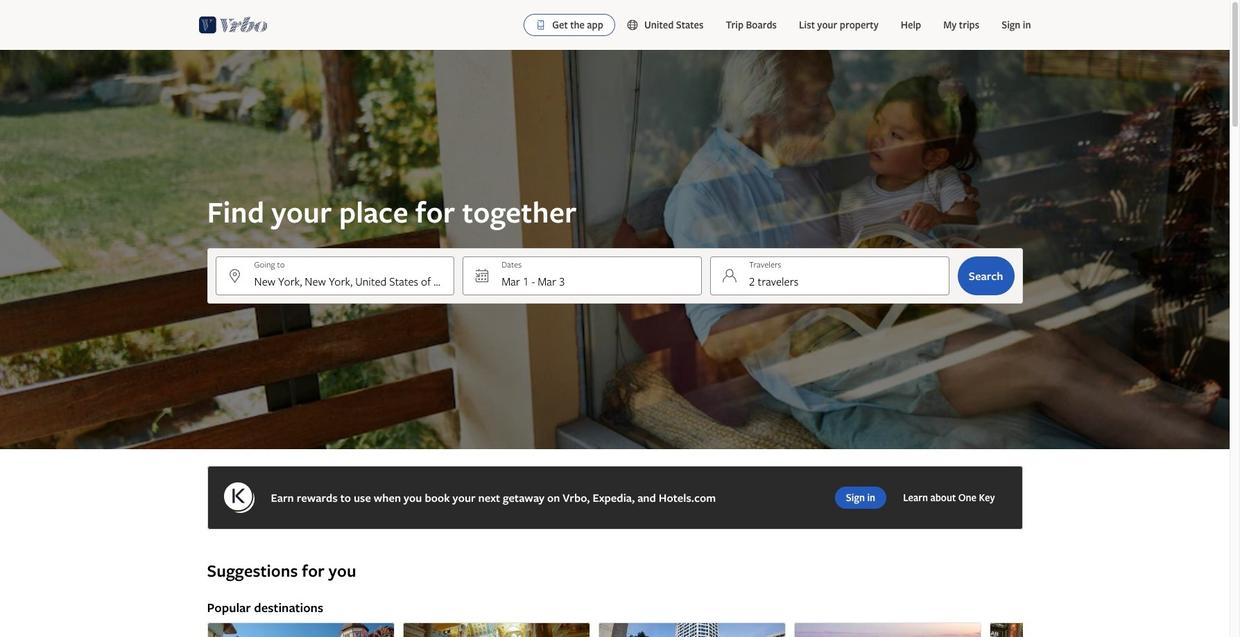 Task type: locate. For each thing, give the bounding box(es) containing it.
leavenworth featuring a small town or village and street scenes image
[[207, 623, 394, 637]]

gastown showing signage, street scenes and outdoor eating image
[[989, 623, 1177, 637]]

main content
[[0, 50, 1230, 637]]

wizard region
[[0, 50, 1230, 449]]

downtown seattle featuring a skyscraper, a city and street scenes image
[[598, 623, 785, 637]]



Task type: vqa. For each thing, say whether or not it's contained in the screenshot.
small image
yes



Task type: describe. For each thing, give the bounding box(es) containing it.
vrbo logo image
[[199, 14, 268, 36]]

las vegas featuring interior views image
[[403, 623, 590, 637]]

download the app button image
[[536, 19, 547, 31]]

makiki - lower punchbowl - tantalus showing landscape views, a sunset and a city image
[[794, 623, 981, 637]]

small image
[[626, 19, 644, 31]]



